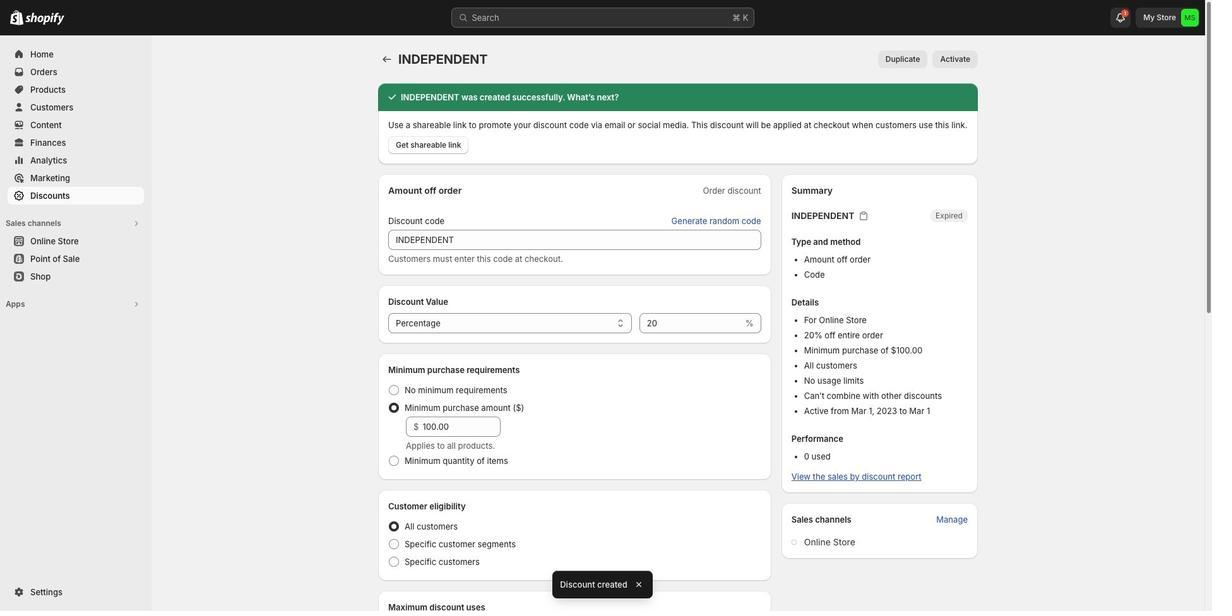 Task type: vqa. For each thing, say whether or not it's contained in the screenshot.
dialog
no



Task type: locate. For each thing, give the bounding box(es) containing it.
None text field
[[388, 230, 761, 250], [640, 313, 743, 333], [388, 230, 761, 250], [640, 313, 743, 333]]

my store image
[[1182, 9, 1199, 27]]

1 horizontal spatial shopify image
[[25, 13, 64, 25]]

shopify image
[[10, 10, 23, 25], [25, 13, 64, 25]]



Task type: describe. For each thing, give the bounding box(es) containing it.
0 horizontal spatial shopify image
[[10, 10, 23, 25]]

0.00 text field
[[423, 417, 501, 437]]



